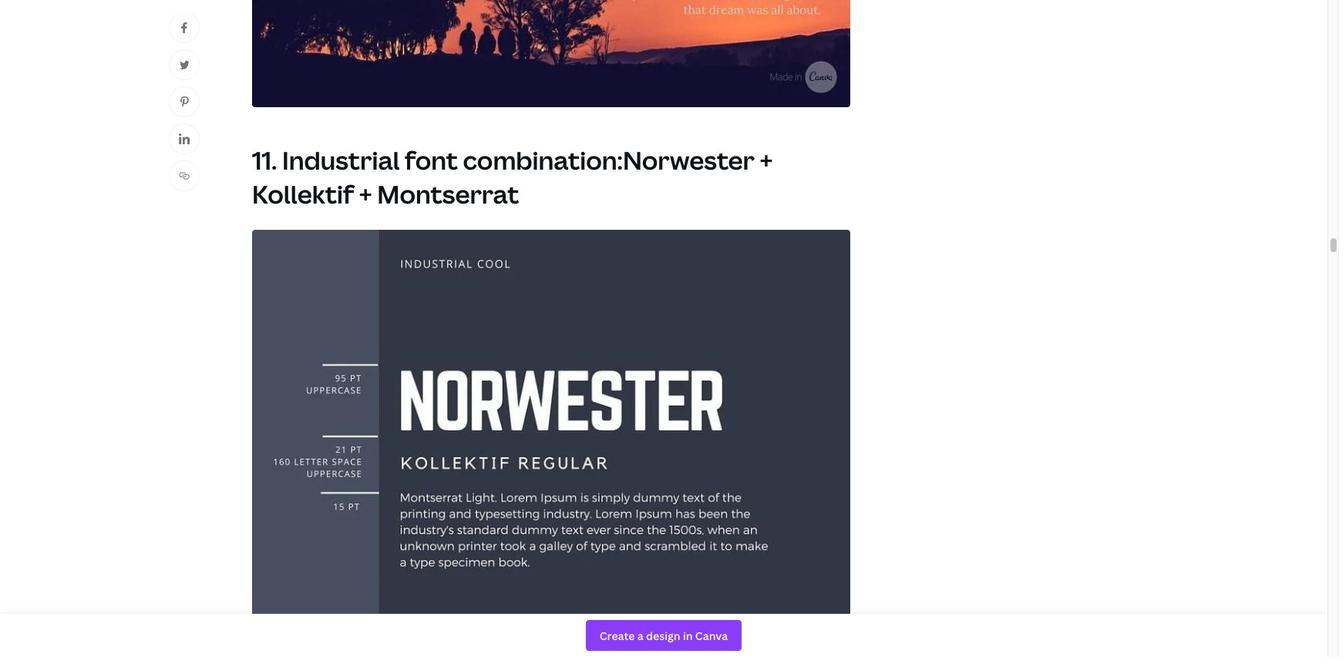 Task type: vqa. For each thing, say whether or not it's contained in the screenshot.
'Greg Robinson' ICON
no



Task type: locate. For each thing, give the bounding box(es) containing it.
kollektif
[[252, 177, 354, 210]]

+
[[760, 144, 773, 177], [359, 177, 372, 210]]

montserrat
[[377, 177, 520, 210]]



Task type: describe. For each thing, give the bounding box(es) containing it.
11. industrial font combination:norwester + kollektif + montserrat
[[252, 144, 773, 210]]

0 horizontal spatial +
[[359, 177, 372, 210]]

industrial
[[282, 144, 400, 177]]

combination:norwester
[[463, 144, 755, 177]]

font
[[405, 144, 458, 177]]

11.
[[252, 144, 277, 177]]

1 horizontal spatial +
[[760, 144, 773, 177]]



